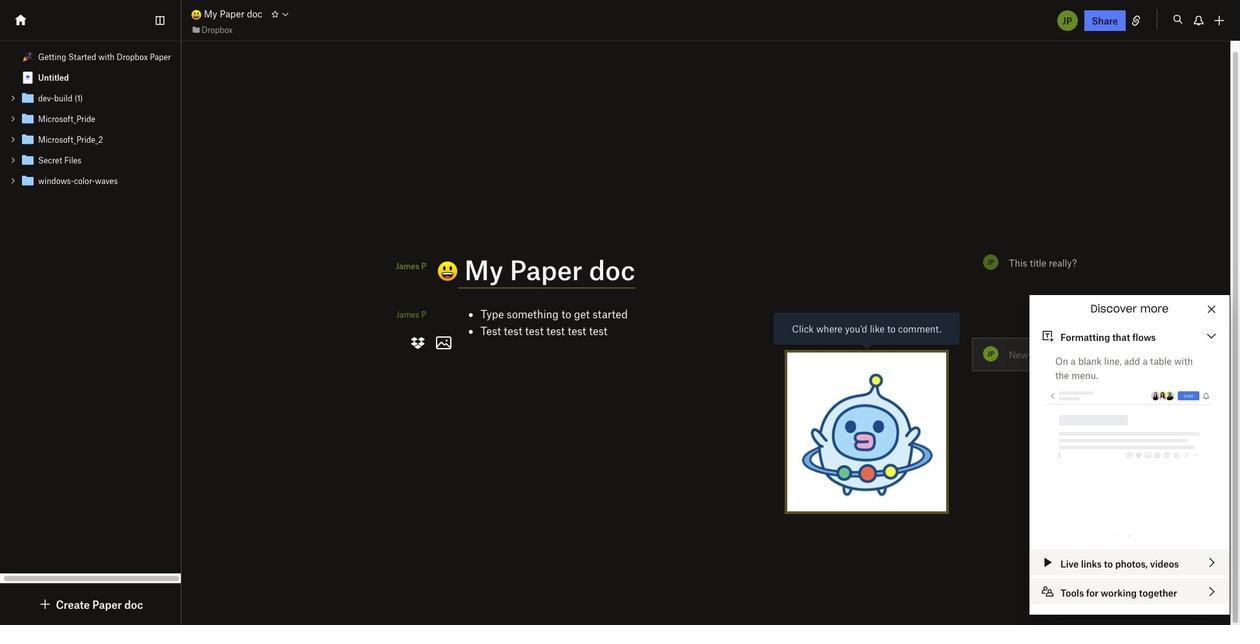 Task type: describe. For each thing, give the bounding box(es) containing it.
paper inside heading
[[510, 253, 583, 286]]

links
[[1082, 558, 1103, 570]]

doc inside heading
[[589, 253, 636, 286]]

heading containing my paper doc
[[410, 253, 947, 289]]

party popper image
[[23, 52, 33, 62]]

secret files link
[[0, 150, 181, 171]]

my paper doc link
[[191, 7, 263, 21]]

click where you'd like to comment.
[[793, 323, 942, 335]]

to for live links to photos, videos
[[1105, 558, 1114, 570]]

windows-color-waves link
[[0, 171, 181, 191]]

my paper doc inside heading
[[458, 253, 636, 286]]

user-uploaded image: wawatchi2.jpg image
[[788, 353, 947, 512]]

build
[[54, 93, 73, 103]]

windows-color-waves
[[38, 176, 118, 186]]

discover more
[[1091, 304, 1170, 314]]

table
[[1151, 355, 1172, 367]]

formatting that flows button
[[1030, 323, 1231, 349]]

waves
[[95, 176, 118, 186]]

this title really?
[[1010, 257, 1078, 269]]

tools for working together
[[1061, 587, 1178, 599]]

add dropbox files image
[[408, 333, 429, 354]]

for
[[1087, 587, 1099, 599]]

formatting that flows link
[[1030, 323, 1231, 349]]

add
[[1125, 355, 1141, 367]]

paper inside getting started with dropbox paper link
[[150, 52, 171, 62]]

create paper doc
[[56, 598, 143, 611]]

5 test from the left
[[589, 324, 608, 337]]

dev-build (1)
[[38, 93, 83, 103]]

3 test from the left
[[547, 324, 565, 337]]

line,
[[1105, 355, 1122, 367]]

working
[[1101, 587, 1138, 599]]

dev-
[[38, 93, 54, 103]]

paper inside 'create paper doc' popup button
[[92, 598, 122, 611]]

template content image for microsoft_pride
[[20, 111, 36, 127]]

expand folder image for microsoft_pride
[[8, 114, 17, 123]]

on a blank line, add a table with the menu.
[[1056, 355, 1194, 381]]

share
[[1093, 15, 1119, 26]]

tools
[[1061, 587, 1085, 599]]

microsoft_pride_2 link
[[0, 129, 181, 150]]

share button
[[1085, 10, 1127, 31]]

(1)
[[75, 93, 83, 103]]

Comment Entry text field
[[1010, 348, 1198, 361]]

discover
[[1091, 304, 1138, 314]]

photos,
[[1116, 558, 1149, 570]]

formatting
[[1061, 332, 1111, 343]]

really?
[[1050, 257, 1078, 269]]

where
[[817, 323, 843, 335]]

dig image
[[38, 597, 53, 613]]

1 horizontal spatial to
[[888, 323, 896, 335]]

getting started with dropbox paper
[[38, 52, 171, 62]]

color-
[[74, 176, 95, 186]]

template content image inside 'untitled' link
[[20, 70, 36, 85]]

the
[[1056, 370, 1070, 381]]

live links to photos, videos link
[[1030, 550, 1231, 576]]

with inside on a blank line, add a table with the menu.
[[1175, 355, 1194, 367]]

0 horizontal spatial my paper doc
[[202, 8, 263, 20]]

something
[[507, 308, 559, 321]]

secret
[[38, 155, 62, 165]]

ago
[[1154, 599, 1170, 611]]

create
[[56, 598, 90, 611]]

1 vertical spatial jp
[[988, 258, 995, 266]]

started
[[68, 52, 96, 62]]

test
[[481, 324, 501, 337]]

1
[[1115, 599, 1119, 611]]

flows
[[1133, 332, 1157, 343]]

2 a from the left
[[1143, 355, 1148, 367]]

updated
[[1075, 599, 1112, 611]]

untitled
[[38, 72, 69, 83]]

jp inside button
[[1063, 15, 1073, 26]]

that
[[1113, 332, 1131, 343]]

1 a from the left
[[1071, 355, 1076, 367]]



Task type: vqa. For each thing, say whether or not it's contained in the screenshot.
Untitled
yes



Task type: locate. For each thing, give the bounding box(es) containing it.
more
[[1141, 304, 1170, 314]]

like
[[870, 323, 885, 335]]

jp
[[1063, 15, 1073, 26], [988, 258, 995, 266], [988, 350, 995, 358]]

template content image for dev-build (1)
[[20, 90, 36, 106]]

template content image left secret
[[20, 153, 36, 168]]

type
[[481, 308, 504, 321]]

microsoft_pride link
[[0, 109, 181, 129]]

secret files
[[38, 155, 82, 165]]

template content image inside secret files link
[[20, 153, 36, 168]]

dropbox
[[202, 24, 233, 35], [117, 52, 148, 62]]

expand folder image left secret
[[8, 156, 17, 165]]

on
[[1056, 355, 1069, 367]]

type something to get started test test test test test test
[[481, 308, 628, 337]]

expand folder image
[[8, 114, 17, 123], [8, 135, 17, 144], [8, 156, 17, 165]]

my paper doc up something
[[458, 253, 636, 286]]

blank
[[1079, 355, 1102, 367]]

to for type something to get started test test test test test test
[[562, 308, 572, 321]]

1 expand folder image from the top
[[8, 94, 17, 103]]

1 vertical spatial dropbox
[[117, 52, 148, 62]]

2 horizontal spatial doc
[[589, 253, 636, 286]]

expand folder image for dev-build (1)
[[8, 94, 17, 103]]

dropbox down 'my paper doc' link
[[202, 24, 233, 35]]

0 vertical spatial my
[[204, 8, 217, 20]]

1 vertical spatial with
[[1175, 355, 1194, 367]]

jp button
[[1056, 9, 1080, 32]]

microsoft_pride_2
[[38, 134, 103, 145]]

doc
[[247, 8, 263, 20], [589, 253, 636, 286], [124, 598, 143, 611]]

1 vertical spatial expand folder image
[[8, 176, 17, 185]]

to right like
[[888, 323, 896, 335]]

microsoft_pride
[[38, 114, 95, 124]]

my
[[204, 8, 217, 20], [465, 253, 504, 286]]

template content image for microsoft_pride_2
[[20, 132, 36, 147]]

heading
[[410, 253, 947, 289]]

expand folder image inside dev-build (1) link
[[8, 94, 17, 103]]

2 horizontal spatial to
[[1105, 558, 1114, 570]]

my right "grinning face with big eyes" image
[[204, 8, 217, 20]]

template content image left "microsoft_pride"
[[20, 111, 36, 127]]

to right links
[[1105, 558, 1114, 570]]

my paper doc
[[202, 8, 263, 20], [458, 253, 636, 286]]

0 horizontal spatial to
[[562, 308, 572, 321]]

5 template content image from the top
[[20, 153, 36, 168]]

untitled link
[[0, 67, 181, 88]]

4 template content image from the top
[[20, 132, 36, 147]]

template content image inside the windows-color-waves link
[[20, 173, 36, 189]]

expand folder image inside the windows-color-waves link
[[8, 176, 17, 185]]

😃
[[410, 256, 436, 288]]

updated 1 second ago
[[1075, 599, 1170, 611]]

menu.
[[1072, 370, 1099, 381]]

dropbox link
[[191, 23, 233, 36]]

expand folder image left the "windows-"
[[8, 176, 17, 185]]

doc inside popup button
[[124, 598, 143, 611]]

started
[[593, 308, 628, 321]]

get
[[574, 308, 590, 321]]

template content image
[[20, 70, 36, 85], [20, 90, 36, 106], [20, 111, 36, 127], [20, 132, 36, 147], [20, 153, 36, 168], [20, 173, 36, 189]]

0 vertical spatial dropbox
[[202, 24, 233, 35]]

to inside popup button
[[1105, 558, 1114, 570]]

create paper doc button
[[38, 597, 143, 613]]

1 expand folder image from the top
[[8, 114, 17, 123]]

template content image down party popper icon
[[20, 70, 36, 85]]

expand folder image for secret files
[[8, 156, 17, 165]]

template content image for secret files
[[20, 153, 36, 168]]

2 vertical spatial jp
[[988, 350, 995, 358]]

1 vertical spatial my paper doc
[[458, 253, 636, 286]]

a right add
[[1143, 355, 1148, 367]]

2 expand folder image from the top
[[8, 176, 17, 185]]

my inside heading
[[465, 253, 504, 286]]

comment.
[[899, 323, 942, 335]]

0 horizontal spatial a
[[1071, 355, 1076, 367]]

1 horizontal spatial dropbox
[[202, 24, 233, 35]]

grinning face with big eyes image
[[191, 10, 202, 20]]

getting started with dropbox paper link
[[0, 47, 181, 67]]

2 test from the left
[[525, 324, 544, 337]]

3 template content image from the top
[[20, 111, 36, 127]]

a
[[1071, 355, 1076, 367], [1143, 355, 1148, 367]]

my paper doc up "dropbox" link
[[202, 8, 263, 20]]

live links to photos, videos button
[[1030, 550, 1231, 576]]

2 vertical spatial expand folder image
[[8, 156, 17, 165]]

with right started
[[98, 52, 115, 62]]

template content image left dev-
[[20, 90, 36, 106]]

you'd
[[846, 323, 868, 335]]

template content image inside microsoft_pride link
[[20, 111, 36, 127]]

1 vertical spatial to
[[888, 323, 896, 335]]

dropbox up 'untitled' link
[[117, 52, 148, 62]]

with
[[98, 52, 115, 62], [1175, 355, 1194, 367]]

0 horizontal spatial my
[[204, 8, 217, 20]]

second
[[1121, 599, 1152, 611]]

dropbox inside / contents list
[[117, 52, 148, 62]]

to left 'get'
[[562, 308, 572, 321]]

1 test from the left
[[504, 324, 523, 337]]

expand folder image left microsoft_pride_2
[[8, 135, 17, 144]]

tools for working together button
[[1030, 579, 1231, 605]]

2 vertical spatial to
[[1105, 558, 1114, 570]]

together
[[1140, 587, 1178, 599]]

live
[[1061, 558, 1080, 570]]

to
[[562, 308, 572, 321], [888, 323, 896, 335], [1105, 558, 1114, 570]]

a right on
[[1071, 355, 1076, 367]]

6 template content image from the top
[[20, 173, 36, 189]]

template content image left microsoft_pride_2
[[20, 132, 36, 147]]

videos
[[1151, 558, 1180, 570]]

0 horizontal spatial with
[[98, 52, 115, 62]]

this
[[1010, 257, 1028, 269]]

template content image left the "windows-"
[[20, 173, 36, 189]]

with inside / contents list
[[98, 52, 115, 62]]

template content image inside dev-build (1) link
[[20, 90, 36, 106]]

to inside type something to get started test test test test test test
[[562, 308, 572, 321]]

0 horizontal spatial doc
[[124, 598, 143, 611]]

0 vertical spatial jp
[[1063, 15, 1073, 26]]

2 expand folder image from the top
[[8, 135, 17, 144]]

1 vertical spatial my
[[465, 253, 504, 286]]

files
[[64, 155, 82, 165]]

title
[[1030, 257, 1047, 269]]

3 expand folder image from the top
[[8, 156, 17, 165]]

0 vertical spatial expand folder image
[[8, 114, 17, 123]]

live links to photos, videos
[[1061, 558, 1180, 570]]

1 horizontal spatial my
[[465, 253, 504, 286]]

dev-build (1) link
[[0, 88, 181, 109]]

1 horizontal spatial with
[[1175, 355, 1194, 367]]

template content image for windows-color-waves
[[20, 173, 36, 189]]

with right table
[[1175, 355, 1194, 367]]

1 vertical spatial expand folder image
[[8, 135, 17, 144]]

0 horizontal spatial dropbox
[[117, 52, 148, 62]]

test
[[504, 324, 523, 337], [525, 324, 544, 337], [547, 324, 565, 337], [568, 324, 587, 337], [589, 324, 608, 337]]

getting
[[38, 52, 66, 62]]

expand folder image
[[8, 94, 17, 103], [8, 176, 17, 185]]

expand folder image for windows-color-waves
[[8, 176, 17, 185]]

2 vertical spatial doc
[[124, 598, 143, 611]]

template content image inside microsoft_pride_2 "link"
[[20, 132, 36, 147]]

paper
[[220, 8, 245, 20], [150, 52, 171, 62], [510, 253, 583, 286], [92, 598, 122, 611]]

1 vertical spatial doc
[[589, 253, 636, 286]]

0 vertical spatial doc
[[247, 8, 263, 20]]

paper inside 'my paper doc' link
[[220, 8, 245, 20]]

my up type
[[465, 253, 504, 286]]

2 template content image from the top
[[20, 90, 36, 106]]

click
[[793, 323, 814, 335]]

expand folder image left "microsoft_pride"
[[8, 114, 17, 123]]

/ contents list
[[0, 47, 181, 191]]

0 vertical spatial my paper doc
[[202, 8, 263, 20]]

cancel image
[[1159, 344, 1180, 365]]

1 horizontal spatial my paper doc
[[458, 253, 636, 286]]

1 horizontal spatial a
[[1143, 355, 1148, 367]]

tools for working together link
[[1030, 579, 1231, 605]]

0 vertical spatial expand folder image
[[8, 94, 17, 103]]

4 test from the left
[[568, 324, 587, 337]]

expand folder image for microsoft_pride_2
[[8, 135, 17, 144]]

1 template content image from the top
[[20, 70, 36, 85]]

doc up the started
[[589, 253, 636, 286]]

1 horizontal spatial doc
[[247, 8, 263, 20]]

doc right create
[[124, 598, 143, 611]]

0 vertical spatial to
[[562, 308, 572, 321]]

windows-
[[38, 176, 74, 186]]

doc right "grinning face with big eyes" image
[[247, 8, 263, 20]]

expand folder image left dev-
[[8, 94, 17, 103]]

formatting that flows
[[1061, 332, 1157, 343]]

0 vertical spatial with
[[98, 52, 115, 62]]



